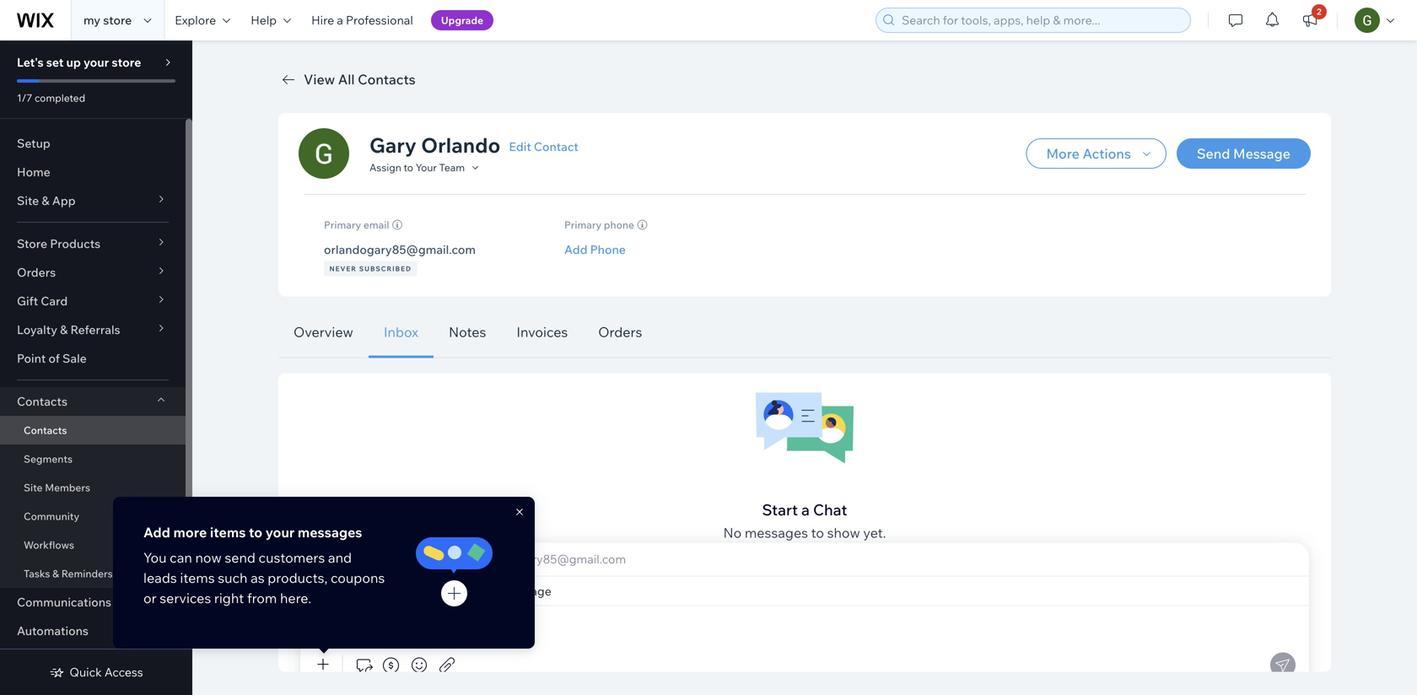 Task type: vqa. For each thing, say whether or not it's contained in the screenshot.
bottommost items
yes



Task type: locate. For each thing, give the bounding box(es) containing it.
primary left email
[[324, 219, 361, 231]]

1 horizontal spatial message
[[1234, 145, 1291, 162]]

point of sale
[[17, 351, 87, 366]]

0 vertical spatial orlandogary85@gmail.com
[[324, 242, 476, 257]]

assign to your team
[[370, 161, 465, 174]]

from
[[247, 590, 277, 607]]

gift card
[[17, 294, 68, 308]]

Search for tools, apps, help & more... field
[[897, 8, 1185, 32]]

emojis image
[[409, 655, 429, 675]]

more actions button
[[1026, 138, 1167, 169]]

add phone
[[564, 242, 626, 257]]

0 horizontal spatial orders
[[17, 265, 56, 280]]

primary up add phone
[[564, 219, 602, 231]]

store down my store
[[112, 55, 141, 70]]

messages down the start
[[745, 524, 808, 541]]

add up you
[[143, 524, 170, 541]]

message up coupons
[[316, 552, 366, 567]]

0 horizontal spatial your
[[84, 55, 109, 70]]

to:
[[457, 552, 474, 567]]

app
[[52, 193, 76, 208]]

2 messages from the left
[[745, 524, 808, 541]]

0 vertical spatial add
[[564, 242, 588, 257]]

site down segments
[[24, 481, 43, 494]]

contacts link
[[0, 416, 186, 445]]

0 horizontal spatial orlandogary85@gmail.com
[[324, 242, 476, 257]]

store
[[17, 236, 47, 251]]

0 vertical spatial store
[[103, 13, 132, 27]]

store inside sidebar element
[[112, 55, 141, 70]]

more
[[1047, 145, 1080, 162]]

email
[[364, 219, 389, 231]]

right
[[214, 590, 244, 607]]

as
[[251, 570, 265, 586]]

gary orlando edit contact
[[370, 132, 579, 158]]

start a chat no messages to show yet.
[[723, 500, 886, 541]]

1 vertical spatial orlandogary85@gmail.com
[[476, 552, 626, 567]]

messages inside add more items to your messages you can now send customers and leads items such as products, coupons or services right from here.
[[298, 524, 362, 541]]

0 horizontal spatial primary
[[324, 219, 361, 231]]

to up send at the bottom of page
[[249, 524, 263, 541]]

all
[[338, 71, 355, 88]]

a right the 'hire'
[[337, 13, 343, 27]]

a for chat
[[802, 500, 810, 519]]

site
[[17, 193, 39, 208], [24, 481, 43, 494]]

a
[[337, 13, 343, 27], [802, 500, 810, 519]]

loyalty & referrals
[[17, 322, 120, 337]]

message right send at right
[[1234, 145, 1291, 162]]

gary orlando image
[[299, 128, 349, 179]]

1 messages from the left
[[298, 524, 362, 541]]

1 horizontal spatial &
[[52, 567, 59, 580]]

1 horizontal spatial messages
[[745, 524, 808, 541]]

0 horizontal spatial &
[[42, 193, 49, 208]]

a inside start a chat no messages to show yet.
[[802, 500, 810, 519]]

1 horizontal spatial your
[[266, 524, 295, 541]]

view
[[304, 71, 335, 88]]

contacts right all
[[358, 71, 416, 88]]

contacts inside dropdown button
[[17, 394, 67, 409]]

2 horizontal spatial to
[[811, 524, 824, 541]]

communications button
[[0, 588, 186, 617]]

0 horizontal spatial add
[[143, 524, 170, 541]]

& for site
[[42, 193, 49, 208]]

send
[[225, 549, 256, 566]]

to
[[404, 161, 413, 174], [249, 524, 263, 541], [811, 524, 824, 541]]

add phone button
[[564, 242, 626, 257]]

set
[[46, 55, 64, 70]]

1 horizontal spatial orlandogary85@gmail.com
[[476, 552, 626, 567]]

1 horizontal spatial add
[[564, 242, 588, 257]]

primary
[[324, 219, 361, 231], [564, 219, 602, 231]]

primary phone
[[564, 219, 634, 231]]

to inside start a chat no messages to show yet.
[[811, 524, 824, 541]]

site inside site & app popup button
[[17, 193, 39, 208]]

0 vertical spatial message
[[1234, 145, 1291, 162]]

2 button
[[1292, 0, 1329, 41]]

add inside button
[[564, 242, 588, 257]]

of
[[48, 351, 60, 366]]

1 vertical spatial store
[[112, 55, 141, 70]]

& right loyalty on the left of page
[[60, 322, 68, 337]]

subscribed
[[359, 265, 412, 273]]

to: orlandogary85@gmail.com
[[457, 552, 626, 567]]

0 horizontal spatial messages
[[298, 524, 362, 541]]

orders right invoices
[[598, 324, 642, 340]]

contacts button
[[0, 387, 186, 416]]

products
[[50, 236, 101, 251]]

here.
[[280, 590, 311, 607]]

orders
[[17, 265, 56, 280], [598, 324, 642, 340]]

completed
[[35, 92, 85, 104]]

0 vertical spatial orders
[[17, 265, 56, 280]]

or
[[143, 590, 157, 607]]

to left show
[[811, 524, 824, 541]]

1 primary from the left
[[324, 219, 361, 231]]

now
[[195, 549, 222, 566]]

messages
[[298, 524, 362, 541], [745, 524, 808, 541]]

2 primary from the left
[[564, 219, 602, 231]]

send message
[[1197, 145, 1291, 162]]

via:
[[369, 552, 387, 567]]

add left phone
[[564, 242, 588, 257]]

automations link
[[0, 617, 186, 645]]

segments link
[[0, 445, 186, 473]]

store
[[103, 13, 132, 27], [112, 55, 141, 70]]

1 vertical spatial site
[[24, 481, 43, 494]]

1 horizontal spatial to
[[404, 161, 413, 174]]

0 horizontal spatial to
[[249, 524, 263, 541]]

orders down store
[[17, 265, 56, 280]]

0 vertical spatial contacts
[[358, 71, 416, 88]]

tasks & reminders
[[24, 567, 113, 580]]

orlando
[[421, 132, 501, 158]]

site inside site members link
[[24, 481, 43, 494]]

your up customers
[[266, 524, 295, 541]]

2 horizontal spatial &
[[60, 322, 68, 337]]

never
[[329, 265, 357, 273]]

contact
[[534, 139, 579, 154]]

1 horizontal spatial primary
[[564, 219, 602, 231]]

0 vertical spatial &
[[42, 193, 49, 208]]

0 horizontal spatial message
[[316, 552, 366, 567]]

0 vertical spatial items
[[210, 524, 246, 541]]

add for add more items to your messages you can now send customers and leads items such as products, coupons or services right from here.
[[143, 524, 170, 541]]

sidebar element
[[0, 41, 192, 695]]

items up send at the bottom of page
[[210, 524, 246, 541]]

edit contact button
[[509, 139, 579, 154]]

add inside add more items to your messages you can now send customers and leads items such as products, coupons or services right from here.
[[143, 524, 170, 541]]

1 vertical spatial add
[[143, 524, 170, 541]]

to left your
[[404, 161, 413, 174]]

point
[[17, 351, 46, 366]]

your right up
[[84, 55, 109, 70]]

can
[[170, 549, 192, 566]]

1 vertical spatial a
[[802, 500, 810, 519]]

site down home
[[17, 193, 39, 208]]

items down now
[[180, 570, 215, 586]]

products,
[[268, 570, 328, 586]]

1 vertical spatial your
[[266, 524, 295, 541]]

0 vertical spatial a
[[337, 13, 343, 27]]

no
[[723, 524, 742, 541]]

gary
[[370, 132, 417, 158]]

community
[[24, 510, 79, 523]]

view all contacts button
[[278, 69, 416, 89]]

2 vertical spatial &
[[52, 567, 59, 580]]

gift card button
[[0, 287, 186, 316]]

team
[[439, 161, 465, 174]]

leads
[[143, 570, 177, 586]]

1 vertical spatial &
[[60, 322, 68, 337]]

contacts up segments
[[24, 424, 67, 437]]

contacts for contacts dropdown button
[[17, 394, 67, 409]]

1 vertical spatial message
[[316, 552, 366, 567]]

gift
[[17, 294, 38, 308]]

messages up and
[[298, 524, 362, 541]]

your inside sidebar element
[[84, 55, 109, 70]]

2 vertical spatial contacts
[[24, 424, 67, 437]]

contacts down point of sale
[[17, 394, 67, 409]]

start
[[762, 500, 798, 519]]

1 horizontal spatial a
[[802, 500, 810, 519]]

messages inside start a chat no messages to show yet.
[[745, 524, 808, 541]]

a left chat
[[802, 500, 810, 519]]

& for loyalty
[[60, 322, 68, 337]]

and
[[328, 549, 352, 566]]

None field
[[366, 584, 1296, 598]]

primary email
[[324, 219, 389, 231]]

& right tasks
[[52, 567, 59, 580]]

1 vertical spatial orders
[[598, 324, 642, 340]]

& left app
[[42, 193, 49, 208]]

0 horizontal spatial a
[[337, 13, 343, 27]]

0 vertical spatial site
[[17, 193, 39, 208]]

hire a professional
[[311, 13, 413, 27]]

hire
[[311, 13, 334, 27]]

explore
[[175, 13, 216, 27]]

1 vertical spatial contacts
[[17, 394, 67, 409]]

0 vertical spatial your
[[84, 55, 109, 70]]

yet.
[[864, 524, 886, 541]]

store right "my"
[[103, 13, 132, 27]]



Task type: describe. For each thing, give the bounding box(es) containing it.
assign
[[370, 161, 401, 174]]

communications
[[17, 595, 111, 610]]

send message button
[[1177, 138, 1311, 169]]

coupons
[[331, 570, 385, 586]]

members
[[45, 481, 90, 494]]

up
[[66, 55, 81, 70]]

add more items to your messages you can now send customers and leads items such as products, coupons or services right from here.
[[143, 524, 385, 607]]

setup link
[[0, 129, 186, 158]]

tasks & reminders link
[[0, 559, 186, 588]]

1 horizontal spatial orders
[[598, 324, 642, 340]]

notes
[[449, 324, 486, 340]]

community link
[[0, 502, 186, 531]]

let's set up your store
[[17, 55, 141, 70]]

edit
[[509, 139, 531, 154]]

more actions
[[1047, 145, 1131, 162]]

primary for primary phone
[[564, 219, 602, 231]]

loyalty & referrals button
[[0, 316, 186, 344]]

send
[[1197, 145, 1231, 162]]

to inside the assign to your team button
[[404, 161, 413, 174]]

phone
[[590, 242, 626, 257]]

orders inside orders dropdown button
[[17, 265, 56, 280]]

1 vertical spatial items
[[180, 570, 215, 586]]

Type your message. Hit enter to submit. text field
[[314, 620, 1296, 638]]

inbox
[[384, 324, 419, 340]]

reminders
[[61, 567, 113, 580]]

store products button
[[0, 230, 186, 258]]

my
[[84, 13, 100, 27]]

1/7
[[17, 92, 32, 104]]

primary for primary email
[[324, 219, 361, 231]]

site members link
[[0, 473, 186, 502]]

overview
[[294, 324, 353, 340]]

message inside button
[[1234, 145, 1291, 162]]

saved replies image
[[354, 655, 374, 675]]

chat
[[813, 500, 848, 519]]

site for site & app
[[17, 193, 39, 208]]

store products
[[17, 236, 101, 251]]

site & app button
[[0, 186, 186, 215]]

let's
[[17, 55, 44, 70]]

you
[[143, 549, 167, 566]]

workflows
[[24, 539, 74, 551]]

workflows link
[[0, 531, 186, 559]]

site & app
[[17, 193, 76, 208]]

site for site members
[[24, 481, 43, 494]]

quick access
[[69, 665, 143, 680]]

upgrade
[[441, 14, 484, 27]]

phone
[[604, 219, 634, 231]]

subject:
[[316, 583, 361, 598]]

access
[[104, 665, 143, 680]]

segments
[[24, 453, 73, 465]]

your inside add more items to your messages you can now send customers and leads items such as products, coupons or services right from here.
[[266, 524, 295, 541]]

card
[[41, 294, 68, 308]]

& for tasks
[[52, 567, 59, 580]]

add for add phone
[[564, 242, 588, 257]]

1/7 completed
[[17, 92, 85, 104]]

help
[[251, 13, 277, 27]]

hire a professional link
[[301, 0, 423, 41]]

customers
[[259, 549, 325, 566]]

home link
[[0, 158, 186, 186]]

professional
[[346, 13, 413, 27]]

help button
[[241, 0, 301, 41]]

upgrade button
[[431, 10, 494, 30]]

a for professional
[[337, 13, 343, 27]]

site members
[[24, 481, 90, 494]]

actions
[[1083, 145, 1131, 162]]

contacts inside button
[[358, 71, 416, 88]]

such
[[218, 570, 248, 586]]

home
[[17, 165, 50, 179]]

quick access button
[[49, 665, 143, 680]]

sale
[[62, 351, 87, 366]]

more
[[173, 524, 207, 541]]

orders button
[[0, 258, 186, 287]]

contacts for contacts link
[[24, 424, 67, 437]]

my store
[[84, 13, 132, 27]]

files image
[[437, 655, 457, 675]]

automations
[[17, 624, 89, 638]]

services
[[160, 590, 211, 607]]

referrals
[[70, 322, 120, 337]]

invoices
[[517, 324, 568, 340]]

to inside add more items to your messages you can now send customers and leads items such as products, coupons or services right from here.
[[249, 524, 263, 541]]

quick
[[69, 665, 102, 680]]

point of sale link
[[0, 344, 186, 373]]

tasks
[[24, 567, 50, 580]]

message via:
[[316, 552, 387, 567]]



